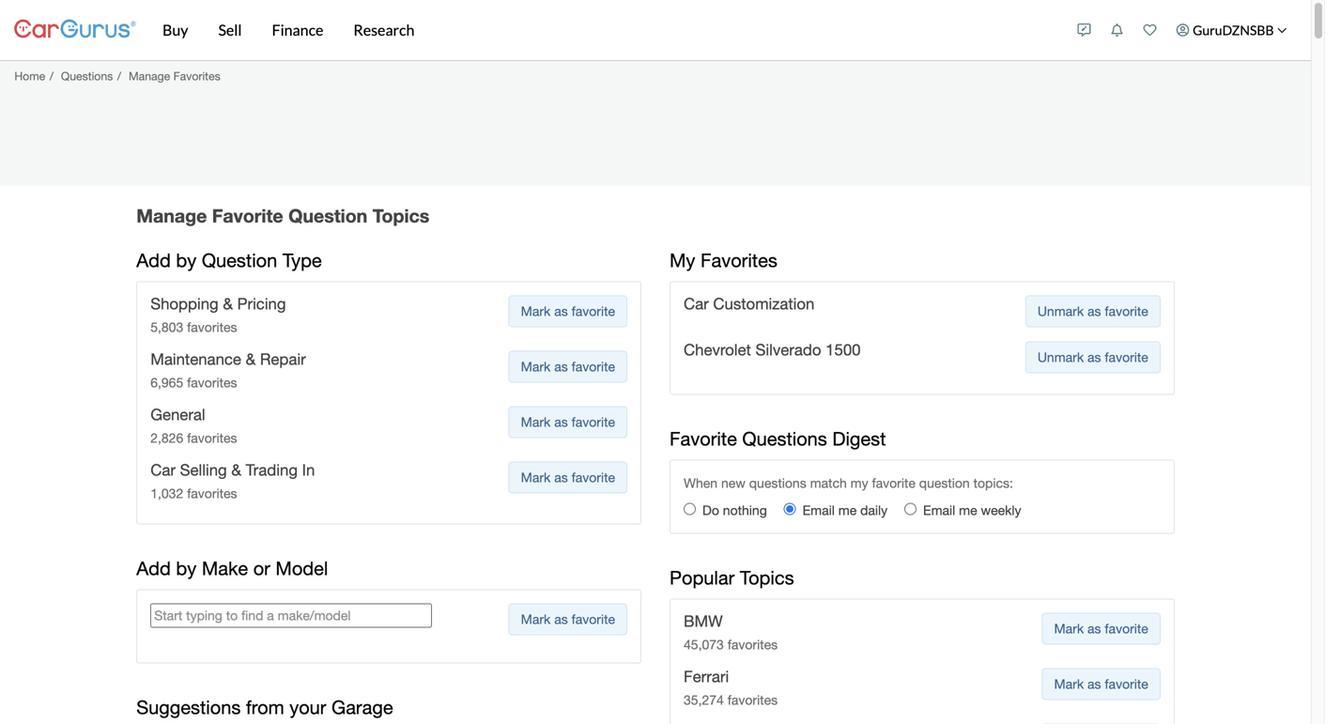 Task type: locate. For each thing, give the bounding box(es) containing it.
0 vertical spatial car
[[684, 294, 709, 313]]

me left daily
[[839, 502, 857, 518]]

favorites right 35,274
[[728, 692, 778, 708]]

selling
[[180, 461, 227, 479]]

topics:
[[974, 475, 1013, 491]]

mark
[[521, 303, 551, 319], [521, 359, 551, 374], [521, 414, 551, 430], [521, 470, 551, 485], [1054, 621, 1084, 636], [1054, 676, 1084, 692]]

0 horizontal spatial /
[[50, 70, 53, 83]]

1 add from the top
[[136, 249, 171, 271]]

email right 'email me daily' option
[[803, 502, 835, 518]]

email for email me weekly
[[923, 502, 955, 518]]

2,826
[[150, 430, 183, 446]]

favorites
[[173, 70, 220, 83], [701, 249, 778, 271]]

1 vertical spatial &
[[246, 350, 256, 368]]

1 me from the left
[[839, 502, 857, 518]]

general 2,826 favorites
[[150, 405, 237, 446]]

by for question
[[176, 249, 197, 271]]

type
[[283, 249, 322, 271]]

mark as favorite for ferrari
[[1054, 676, 1149, 692]]

question
[[288, 205, 368, 227], [202, 249, 277, 271]]

questions down cargurus logo homepage link link
[[61, 70, 113, 83]]

1 horizontal spatial /
[[117, 70, 121, 83]]

Do nothing radio
[[684, 503, 696, 515]]

favorites inside car selling & trading in 1,032 favorites
[[187, 486, 237, 501]]

car down my
[[684, 294, 709, 313]]

mark as favorite for shopping & pricing
[[521, 303, 615, 319]]

unmark inside chevrolet silverado 1500 unmark as favorite
[[1038, 349, 1084, 365]]

add
[[136, 249, 171, 271], [136, 558, 171, 580]]

0 vertical spatial by
[[176, 249, 197, 271]]

question
[[919, 475, 970, 491]]

favorites inside general 2,826 favorites
[[187, 430, 237, 446]]

None submit
[[509, 604, 627, 636]]

car inside car selling & trading in 1,032 favorites
[[150, 461, 176, 479]]

2 add from the top
[[136, 558, 171, 580]]

favorite
[[572, 303, 615, 319], [1105, 303, 1149, 319], [1105, 349, 1149, 365], [572, 359, 615, 374], [572, 414, 615, 430], [572, 470, 615, 485], [872, 475, 916, 491], [1105, 621, 1149, 636], [1105, 676, 1149, 692]]

add a car review image
[[1078, 23, 1091, 37]]

chevrolet
[[684, 340, 751, 359]]

35,274
[[684, 692, 724, 708]]

/ right home
[[50, 70, 53, 83]]

unmark as favorite link
[[1026, 295, 1161, 327], [1026, 341, 1161, 373]]

as
[[554, 303, 568, 319], [1088, 303, 1101, 319], [1088, 349, 1101, 365], [554, 359, 568, 374], [554, 414, 568, 430], [554, 470, 568, 485], [1088, 621, 1101, 636], [1088, 676, 1101, 692]]

by
[[176, 249, 197, 271], [176, 558, 197, 580]]

from
[[246, 697, 284, 719]]

favorite
[[212, 205, 283, 227], [670, 428, 737, 450]]

buy
[[162, 21, 188, 39]]

& left pricing
[[223, 294, 233, 313]]

questions
[[61, 70, 113, 83], [742, 428, 827, 450]]

0 vertical spatial unmark
[[1038, 303, 1084, 319]]

1 by from the top
[[176, 249, 197, 271]]

finance button
[[257, 0, 339, 60]]

popular topics
[[670, 567, 794, 589]]

2 unmark from the top
[[1038, 349, 1084, 365]]

1 horizontal spatial topics
[[740, 567, 794, 589]]

0 horizontal spatial car
[[150, 461, 176, 479]]

1 vertical spatial car
[[150, 461, 176, 479]]

unmark inside 'car customization unmark as favorite'
[[1038, 303, 1084, 319]]

1 unmark as favorite link from the top
[[1026, 295, 1161, 327]]

1 vertical spatial favorite
[[670, 428, 737, 450]]

favorites down maintenance
[[187, 375, 237, 390]]

by up shopping
[[176, 249, 197, 271]]

new
[[721, 475, 746, 491]]

mark as favorite link for ferrari
[[1042, 668, 1161, 700]]

favorite for ferrari
[[1105, 676, 1149, 692]]

your
[[289, 697, 326, 719]]

0 vertical spatial &
[[223, 294, 233, 313]]

research button
[[339, 0, 430, 60]]

as for bmw
[[1088, 621, 1101, 636]]

0 horizontal spatial questions
[[61, 70, 113, 83]]

maintenance
[[150, 350, 241, 368]]

& inside shopping & pricing 5,803 favorites
[[223, 294, 233, 313]]

gurudznsbb menu
[[1068, 4, 1297, 56]]

0 vertical spatial add
[[136, 249, 171, 271]]

/
[[50, 70, 53, 83], [117, 70, 121, 83]]

2 by from the top
[[176, 558, 197, 580]]

email me daily
[[803, 502, 888, 518]]

me left weekly
[[959, 502, 977, 518]]

&
[[223, 294, 233, 313], [246, 350, 256, 368], [231, 461, 241, 479]]

add left make
[[136, 558, 171, 580]]

0 vertical spatial unmark as favorite link
[[1026, 295, 1161, 327]]

2 vertical spatial &
[[231, 461, 241, 479]]

2 email from the left
[[923, 502, 955, 518]]

1 horizontal spatial favorite
[[670, 428, 737, 450]]

mark as favorite
[[521, 303, 615, 319], [521, 359, 615, 374], [521, 414, 615, 430], [521, 470, 615, 485], [1054, 621, 1149, 636], [1054, 676, 1149, 692]]

favorites up ferrari 35,274 favorites
[[728, 637, 778, 652]]

favorite questions digest
[[670, 428, 886, 450]]

mark as favorite for bmw
[[1054, 621, 1149, 636]]

favorite up add by question type
[[212, 205, 283, 227]]

topics
[[373, 205, 430, 227], [740, 567, 794, 589]]

0 horizontal spatial email
[[803, 502, 835, 518]]

email down question
[[923, 502, 955, 518]]

cargurus logo homepage link image
[[14, 3, 136, 57]]

gurudznsbb button
[[1167, 4, 1297, 56]]

shopping
[[150, 294, 219, 313]]

by for make
[[176, 558, 197, 580]]

1 email from the left
[[803, 502, 835, 518]]

car up the 1,032
[[150, 461, 176, 479]]

me for daily
[[839, 502, 857, 518]]

1 vertical spatial question
[[202, 249, 277, 271]]

questions
[[749, 475, 807, 491]]

1 vertical spatial by
[[176, 558, 197, 580]]

bmw
[[684, 612, 723, 630]]

favorites up maintenance
[[187, 319, 237, 335]]

1,032
[[150, 486, 183, 501]]

1 horizontal spatial email
[[923, 502, 955, 518]]

0 horizontal spatial topics
[[373, 205, 430, 227]]

1 horizontal spatial question
[[288, 205, 368, 227]]

favorites inside ferrari 35,274 favorites
[[728, 692, 778, 708]]

add for add by make or model
[[136, 558, 171, 580]]

0 vertical spatial favorites
[[173, 70, 220, 83]]

1 horizontal spatial car
[[684, 294, 709, 313]]

& right selling on the left bottom of the page
[[231, 461, 241, 479]]

as for ferrari
[[1088, 676, 1101, 692]]

do nothing
[[703, 502, 767, 518]]

car selling & trading in 1,032 favorites
[[150, 461, 315, 501]]

1 vertical spatial unmark
[[1038, 349, 1084, 365]]

favorite inside chevrolet silverado 1500 unmark as favorite
[[1105, 349, 1149, 365]]

0 vertical spatial manage
[[129, 70, 170, 83]]

favorites down selling on the left bottom of the page
[[187, 486, 237, 501]]

questions up questions
[[742, 428, 827, 450]]

2 / from the left
[[117, 70, 121, 83]]

favorite for general
[[572, 414, 615, 430]]

0 horizontal spatial me
[[839, 502, 857, 518]]

question for topics
[[288, 205, 368, 227]]

mark as favorite for car selling & trading in
[[521, 470, 615, 485]]

manage down buy dropdown button
[[129, 70, 170, 83]]

cargurus logo homepage link link
[[14, 3, 136, 57]]

None text field
[[150, 604, 432, 628]]

0 vertical spatial questions
[[61, 70, 113, 83]]

mark for general
[[521, 414, 551, 430]]

1500
[[826, 340, 861, 359]]

menu bar containing buy
[[136, 0, 1068, 60]]

car inside 'car customization unmark as favorite'
[[684, 294, 709, 313]]

manage up add by question type
[[136, 205, 207, 227]]

0 horizontal spatial favorites
[[173, 70, 220, 83]]

2 me from the left
[[959, 502, 977, 518]]

0 vertical spatial favorite
[[212, 205, 283, 227]]

1 horizontal spatial me
[[959, 502, 977, 518]]

general
[[150, 405, 205, 424]]

0 vertical spatial question
[[288, 205, 368, 227]]

0 vertical spatial topics
[[373, 205, 430, 227]]

favorites
[[187, 319, 237, 335], [187, 375, 237, 390], [187, 430, 237, 446], [187, 486, 237, 501], [728, 637, 778, 652], [728, 692, 778, 708]]

as for shopping & pricing
[[554, 303, 568, 319]]

add for add by question type
[[136, 249, 171, 271]]

mark as favorite link
[[509, 295, 627, 327], [509, 351, 627, 383], [509, 406, 627, 438], [509, 462, 627, 494], [1042, 613, 1161, 645], [1042, 668, 1161, 700]]

favorites up selling on the left bottom of the page
[[187, 430, 237, 446]]

& inside maintenance & repair 6,965 favorites
[[246, 350, 256, 368]]

0 horizontal spatial question
[[202, 249, 277, 271]]

1 vertical spatial questions
[[742, 428, 827, 450]]

question up type on the top left
[[288, 205, 368, 227]]

1 vertical spatial favorites
[[701, 249, 778, 271]]

mark for ferrari
[[1054, 676, 1084, 692]]

email
[[803, 502, 835, 518], [923, 502, 955, 518]]

shopping & pricing 5,803 favorites
[[150, 294, 286, 335]]

menu bar
[[136, 0, 1068, 60]]

digest
[[833, 428, 886, 450]]

favorite up 'when'
[[670, 428, 737, 450]]

0 horizontal spatial favorite
[[212, 205, 283, 227]]

car
[[684, 294, 709, 313], [150, 461, 176, 479]]

1 unmark from the top
[[1038, 303, 1084, 319]]

1 vertical spatial topics
[[740, 567, 794, 589]]

manage
[[129, 70, 170, 83], [136, 205, 207, 227]]

1 vertical spatial unmark as favorite link
[[1026, 341, 1161, 373]]

mark for car selling & trading in
[[521, 470, 551, 485]]

add up shopping
[[136, 249, 171, 271]]

mark as favorite for maintenance & repair
[[521, 359, 615, 374]]

or
[[253, 558, 270, 580]]

me
[[839, 502, 857, 518], [959, 502, 977, 518]]

2 unmark as favorite link from the top
[[1026, 341, 1161, 373]]

favorites inside shopping & pricing 5,803 favorites
[[187, 319, 237, 335]]

customization
[[713, 294, 815, 313]]

& left repair
[[246, 350, 256, 368]]

maintenance & repair 6,965 favorites
[[150, 350, 306, 390]]

car for car selling & trading in
[[150, 461, 176, 479]]

as for car selling & trading in
[[554, 470, 568, 485]]

/ right questions link
[[117, 70, 121, 83]]

1 horizontal spatial favorites
[[701, 249, 778, 271]]

favorites up customization
[[701, 249, 778, 271]]

unmark as favorite link for unmark
[[1026, 295, 1161, 327]]

unmark
[[1038, 303, 1084, 319], [1038, 349, 1084, 365]]

1 vertical spatial add
[[136, 558, 171, 580]]

& for maintenance
[[246, 350, 256, 368]]

saved cars image
[[1144, 23, 1157, 37]]

favorites down buy dropdown button
[[173, 70, 220, 83]]

by left make
[[176, 558, 197, 580]]

daily
[[860, 502, 888, 518]]

open notifications image
[[1111, 23, 1124, 37]]

my favorites
[[670, 249, 778, 271]]

question up pricing
[[202, 249, 277, 271]]



Task type: describe. For each thing, give the bounding box(es) containing it.
model
[[276, 558, 328, 580]]

chevron down image
[[1277, 25, 1287, 35]]

garage
[[332, 697, 393, 719]]

favorite for shopping & pricing
[[572, 303, 615, 319]]

pricing
[[237, 294, 286, 313]]

gurudznsbb
[[1193, 22, 1274, 38]]

weekly
[[981, 502, 1021, 518]]

my
[[851, 475, 868, 491]]

match
[[810, 475, 847, 491]]

mark for shopping & pricing
[[521, 303, 551, 319]]

home link
[[14, 70, 45, 83]]

mark as favorite link for car selling & trading in
[[509, 462, 627, 494]]

do
[[703, 502, 719, 518]]

ferrari
[[684, 667, 729, 686]]

questions link
[[61, 70, 113, 83]]

repair
[[260, 350, 306, 368]]

mark as favorite for general
[[521, 414, 615, 430]]

5,803
[[150, 319, 183, 335]]

mark for maintenance & repair
[[521, 359, 551, 374]]

sell button
[[203, 0, 257, 60]]

as for general
[[554, 414, 568, 430]]

when
[[684, 475, 718, 491]]

1 horizontal spatial questions
[[742, 428, 827, 450]]

as for maintenance & repair
[[554, 359, 568, 374]]

popular topics element
[[684, 612, 1161, 724]]

ferrari 35,274 favorites
[[684, 667, 778, 708]]

unmark as favorite link for 1500
[[1026, 341, 1161, 373]]

question for type
[[202, 249, 277, 271]]

& for shopping
[[223, 294, 233, 313]]

suggestions
[[136, 697, 241, 719]]

mark as favorite link for maintenance & repair
[[509, 351, 627, 383]]

home / questions / manage favorites
[[14, 70, 220, 83]]

favorite for maintenance & repair
[[572, 359, 615, 374]]

nothing
[[723, 502, 767, 518]]

add by question type
[[136, 249, 322, 271]]

mark as favorite link for general
[[509, 406, 627, 438]]

trading
[[246, 461, 298, 479]]

1 / from the left
[[50, 70, 53, 83]]

Email me daily radio
[[784, 503, 796, 515]]

email me weekly
[[923, 502, 1021, 518]]

favorites inside maintenance & repair 6,965 favorites
[[187, 375, 237, 390]]

suggestions from your garage
[[136, 697, 393, 719]]

6,965
[[150, 375, 183, 390]]

silverado
[[756, 340, 821, 359]]

sell
[[218, 21, 242, 39]]

mark as favorite link for bmw
[[1042, 613, 1161, 645]]

car customization unmark as favorite
[[684, 294, 1149, 319]]

buy button
[[147, 0, 203, 60]]

favorite inside 'car customization unmark as favorite'
[[1105, 303, 1149, 319]]

favorite for bmw
[[1105, 621, 1149, 636]]

favorite for car selling & trading in
[[572, 470, 615, 485]]

mark for bmw
[[1054, 621, 1084, 636]]

user icon image
[[1177, 23, 1190, 37]]

my
[[670, 249, 695, 271]]

add by make or model
[[136, 558, 328, 580]]

car for car customization
[[684, 294, 709, 313]]

& inside car selling & trading in 1,032 favorites
[[231, 461, 241, 479]]

home
[[14, 70, 45, 83]]

in
[[302, 461, 315, 479]]

manage favorite question topics
[[136, 205, 430, 227]]

chevrolet silverado 1500 unmark as favorite
[[684, 340, 1149, 365]]

make
[[202, 558, 248, 580]]

mark as favorite link for shopping & pricing
[[509, 295, 627, 327]]

45,073
[[684, 637, 724, 652]]

bmw 45,073 favorites
[[684, 612, 778, 652]]

popular
[[670, 567, 735, 589]]

as inside chevrolet silverado 1500 unmark as favorite
[[1088, 349, 1101, 365]]

finance
[[272, 21, 324, 39]]

research
[[354, 21, 415, 39]]

favorites inside bmw 45,073 favorites
[[728, 637, 778, 652]]

when new questions match my favorite question topics:
[[684, 475, 1013, 491]]

email for email me daily
[[803, 502, 835, 518]]

me for weekly
[[959, 502, 977, 518]]

Email me weekly radio
[[905, 503, 917, 515]]

as inside 'car customization unmark as favorite'
[[1088, 303, 1101, 319]]

1 vertical spatial manage
[[136, 205, 207, 227]]



Task type: vqa. For each thing, say whether or not it's contained in the screenshot.
1995 chevrolet corvette coupe rwd link
no



